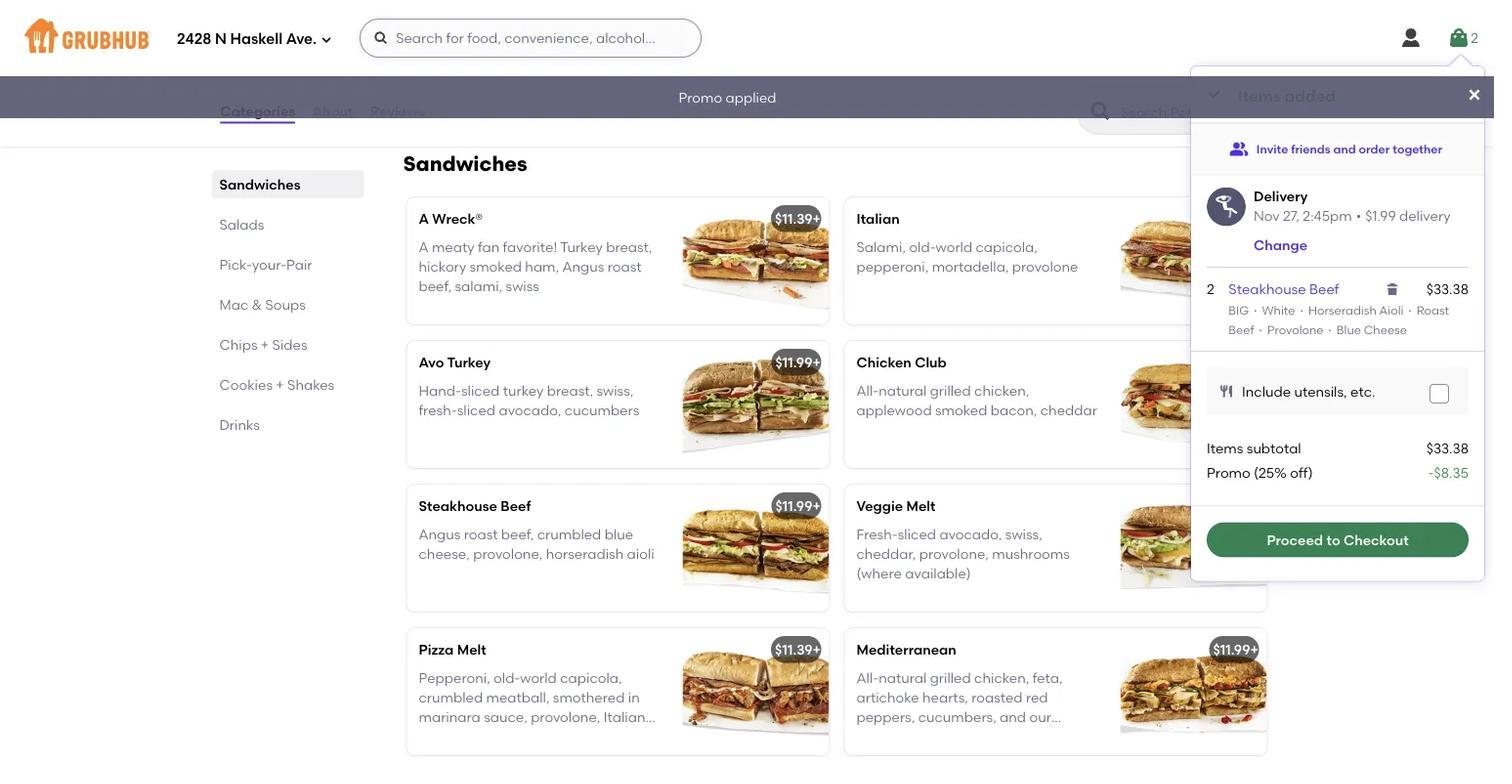 Task type: vqa. For each thing, say whether or not it's contained in the screenshot.
Grubhub+
no



Task type: locate. For each thing, give the bounding box(es) containing it.
chicken, up roasted
[[974, 669, 1029, 686]]

1 horizontal spatial melt
[[906, 498, 936, 515]]

sandwiches
[[403, 152, 527, 176], [219, 176, 301, 193]]

1 vertical spatial items
[[1207, 440, 1243, 457]]

+ inside tab
[[276, 376, 284, 393]]

roast up cheese,
[[464, 526, 498, 542]]

avocado, inside fresh-sliced avocado, swiss, cheddar, provolone, mushrooms (where available)
[[940, 526, 1002, 542]]

a left wreck®
[[419, 211, 429, 227]]

0 horizontal spatial roast
[[464, 526, 498, 542]]

(where down smothered
[[574, 729, 620, 745]]

0 vertical spatial avocado,
[[499, 402, 561, 418]]

cucumbers
[[565, 402, 639, 418]]

offer
[[423, 43, 457, 60]]

1 horizontal spatial available)
[[905, 565, 971, 582]]

items for items subtotal
[[1207, 440, 1243, 457]]

1 grilled from the top
[[930, 382, 971, 399]]

0 vertical spatial promo
[[679, 89, 722, 105]]

$11.99 for all-natural grilled chicken, applewood smoked bacon, cheddar
[[1213, 354, 1250, 371]]

mac
[[219, 296, 248, 313]]

0 vertical spatial melt
[[906, 498, 936, 515]]

fresh-
[[419, 402, 457, 418]]

smoked inside all-natural grilled chicken, applewood smoked bacon, cheddar
[[935, 402, 987, 418]]

roast inside a meaty fan favorite! turkey breast, hickory smoked ham, angus roast beef, salami, swiss
[[608, 258, 642, 275]]

$11.39
[[775, 211, 813, 227], [1213, 211, 1250, 227], [775, 642, 813, 658]]

1 horizontal spatial beef
[[1229, 323, 1254, 337]]

0 horizontal spatial capicola,
[[560, 669, 622, 686]]

steakhouse beef up white
[[1229, 281, 1339, 298]]

0 vertical spatial 2
[[1471, 30, 1479, 46]]

1 vertical spatial available)
[[419, 749, 485, 764]]

1 vertical spatial breast,
[[547, 382, 593, 399]]

smoked inside a meaty fan favorite! turkey breast, hickory smoked ham, angus roast beef, salami, swiss
[[470, 258, 522, 275]]

0 vertical spatial turkey
[[560, 238, 603, 255]]

1 horizontal spatial promo
[[1207, 464, 1251, 481]]

0 horizontal spatial italian
[[604, 709, 645, 726]]

+ for angus roast beef, crumbled blue cheese, provolone, horseradish aioli
[[813, 498, 821, 515]]

1 horizontal spatial swiss,
[[1005, 526, 1043, 542]]

0 vertical spatial mushrooms
[[992, 545, 1070, 562]]

2 all- from the top
[[857, 669, 879, 686]]

promo for promo (25% off)
[[1207, 464, 1251, 481]]

$11.99 + for hand-sliced turkey breast, swiss, fresh-sliced avocado, cucumbers
[[775, 354, 821, 371]]

1 vertical spatial grilled
[[930, 669, 971, 686]]

crumbled up marinara
[[419, 689, 483, 706]]

and up hummus
[[1000, 709, 1026, 726]]

$8.35
[[1434, 464, 1469, 481]]

capicola, inside pepperoni, old-world capicola, crumbled meatball, smothered in marinara sauce, provolone, italian seasoning, mushrooms (where available)
[[560, 669, 622, 686]]

bacon,
[[991, 402, 1037, 418]]

hearts,
[[923, 689, 968, 706]]

1 horizontal spatial capicola,
[[976, 238, 1038, 255]]

italian
[[857, 211, 900, 227], [604, 709, 645, 726]]

$10.59 +
[[1209, 498, 1259, 515]]

subtotal
[[1247, 440, 1301, 457]]

italian up salami,
[[857, 211, 900, 227]]

1 horizontal spatial world
[[936, 238, 973, 255]]

drinks tab
[[219, 414, 356, 435]]

sliced inside fresh-sliced avocado, swiss, cheddar, provolone, mushrooms (where available)
[[898, 526, 936, 542]]

world inside pepperoni, old-world capicola, crumbled meatball, smothered in marinara sauce, provolone, italian seasoning, mushrooms (where available)
[[520, 669, 557, 686]]

hand-
[[419, 382, 461, 399]]

swiss,
[[597, 382, 634, 399], [1005, 526, 1043, 542]]

promo left applied
[[679, 89, 722, 105]]

1 vertical spatial sliced
[[457, 402, 496, 418]]

roast
[[608, 258, 642, 275], [464, 526, 498, 542]]

0 vertical spatial breast,
[[606, 238, 652, 255]]

sandwiches inside sandwiches tab
[[219, 176, 301, 193]]

and left order on the right of page
[[1333, 142, 1356, 156]]

$11.39 + for salami, old-world capicola, pepperoni, mortadella, provolone
[[1213, 211, 1259, 227]]

1 vertical spatial beef,
[[501, 526, 534, 542]]

your-
[[252, 256, 286, 273]]

1 vertical spatial roast
[[464, 526, 498, 542]]

a for a meaty fan favorite! turkey breast, hickory smoked ham, angus roast beef, salami, swiss
[[419, 238, 429, 255]]

0 vertical spatial available)
[[905, 565, 971, 582]]

beef, inside angus roast beef, crumbled blue cheese, provolone, horseradish aioli
[[501, 526, 534, 542]]

all- down chicken
[[857, 382, 879, 399]]

chicken, up bacon,
[[974, 382, 1029, 399]]

0 horizontal spatial beef
[[501, 498, 531, 515]]

grilled down the club
[[930, 382, 971, 399]]

0 vertical spatial sliced
[[461, 382, 500, 399]]

+ for all-natural grilled chicken, applewood smoked bacon, cheddar
[[1250, 354, 1259, 371]]

items up promo (25% off)
[[1207, 440, 1243, 457]]

italian image
[[1120, 197, 1267, 325]]

promo image
[[657, 34, 729, 106]]

of
[[423, 63, 436, 80]]

0 horizontal spatial crumbled
[[419, 689, 483, 706]]

natural for artichoke
[[879, 669, 927, 686]]

angus right ham,
[[562, 258, 604, 275]]

marinara
[[419, 709, 481, 726]]

turkey right avo
[[447, 354, 491, 371]]

roasted
[[972, 689, 1023, 706]]

0 vertical spatial steakhouse beef
[[1229, 281, 1339, 298]]

1 vertical spatial swiss,
[[1005, 526, 1043, 542]]

crumbled
[[537, 526, 601, 542], [419, 689, 483, 706]]

(where down cheddar,
[[857, 565, 902, 582]]

0 horizontal spatial and
[[1000, 709, 1026, 726]]

25%
[[423, 20, 452, 36]]

0 vertical spatial old-
[[909, 238, 936, 255]]

a wreck® image
[[683, 197, 829, 325]]

0 horizontal spatial avocado,
[[499, 402, 561, 418]]

sides
[[272, 336, 307, 353]]

natural up artichoke
[[879, 669, 927, 686]]

old- inside pepperoni, old-world capicola, crumbled meatball, smothered in marinara sauce, provolone, italian seasoning, mushrooms (where available)
[[494, 669, 520, 686]]

∙ down white
[[1257, 323, 1265, 337]]

1 vertical spatial italian
[[604, 709, 645, 726]]

0 vertical spatial italian
[[857, 211, 900, 227]]

a inside a meaty fan favorite! turkey breast, hickory smoked ham, angus roast beef, salami, swiss
[[419, 238, 429, 255]]

0 vertical spatial (where
[[857, 565, 902, 582]]

all- inside all-natural grilled chicken, feta, artichoke hearts, roasted red peppers, cucumbers, and our signature hot pepper hummus
[[857, 669, 879, 686]]

order
[[1359, 142, 1390, 156]]

sliced down avo turkey
[[461, 382, 500, 399]]

1 vertical spatial $33.38
[[1427, 440, 1469, 457]]

chicken, inside all-natural grilled chicken, applewood smoked bacon, cheddar
[[974, 382, 1029, 399]]

horseradish
[[546, 545, 624, 562]]

$11.99
[[775, 354, 813, 371], [1213, 354, 1250, 371], [775, 498, 813, 515], [1213, 642, 1250, 658]]

1 horizontal spatial beef,
[[501, 526, 534, 542]]

italian down in on the bottom of the page
[[604, 709, 645, 726]]

pepperoni,
[[857, 258, 929, 275]]

2 vertical spatial sliced
[[898, 526, 936, 542]]

capicola, up mortadella,
[[976, 238, 1038, 255]]

0 vertical spatial swiss,
[[597, 382, 634, 399]]

items added tooltip
[[1191, 55, 1484, 581]]

provolone
[[1267, 323, 1324, 337]]

$11.99 for angus roast beef, crumbled blue cheese, provolone, horseradish aioli
[[775, 498, 813, 515]]

0 vertical spatial chicken,
[[974, 382, 1029, 399]]

1 vertical spatial avocado,
[[940, 526, 1002, 542]]

1 horizontal spatial smoked
[[935, 402, 987, 418]]

$11.39 +
[[775, 211, 821, 227], [1213, 211, 1259, 227], [775, 642, 821, 658]]

old- inside salami, old-world capicola, pepperoni, mortadella, provolone
[[909, 238, 936, 255]]

0 horizontal spatial world
[[520, 669, 557, 686]]

roast right ham,
[[608, 258, 642, 275]]

1 vertical spatial all-
[[857, 669, 879, 686]]

0 vertical spatial angus
[[562, 258, 604, 275]]

crumbled inside pepperoni, old-world capicola, crumbled meatball, smothered in marinara sauce, provolone, italian seasoning, mushrooms (where available)
[[419, 689, 483, 706]]

1 horizontal spatial turkey
[[560, 238, 603, 255]]

available) inside fresh-sliced avocado, swiss, cheddar, provolone, mushrooms (where available)
[[905, 565, 971, 582]]

natural inside all-natural grilled chicken, feta, artichoke hearts, roasted red peppers, cucumbers, and our signature hot pepper hummus
[[879, 669, 927, 686]]

svg image up aioli
[[1385, 282, 1401, 297]]

search icon image
[[1089, 100, 1113, 123]]

about button
[[311, 76, 354, 147]]

1 all- from the top
[[857, 382, 879, 399]]

1 horizontal spatial breast,
[[606, 238, 652, 255]]

world up meatball,
[[520, 669, 557, 686]]

chicken, inside all-natural grilled chicken, feta, artichoke hearts, roasted red peppers, cucumbers, and our signature hot pepper hummus
[[974, 669, 1029, 686]]

mushrooms inside fresh-sliced avocado, swiss, cheddar, provolone, mushrooms (where available)
[[992, 545, 1070, 562]]

on
[[495, 43, 511, 60]]

0 vertical spatial crumbled
[[537, 526, 601, 542]]

steakhouse up cheese,
[[419, 498, 497, 515]]

0 horizontal spatial sandwiches
[[219, 176, 301, 193]]

0 horizontal spatial available)
[[419, 749, 485, 764]]

sliced down veggie melt
[[898, 526, 936, 542]]

1 vertical spatial chicken,
[[974, 669, 1029, 686]]

cookies + shakes
[[219, 376, 334, 393]]

steakhouse beef link
[[1229, 281, 1339, 298]]

provolone, inside pepperoni, old-world capicola, crumbled meatball, smothered in marinara sauce, provolone, italian seasoning, mushrooms (where available)
[[531, 709, 600, 726]]

promo up $10.59
[[1207, 464, 1251, 481]]

1 vertical spatial promo
[[1207, 464, 1251, 481]]

breast, inside 'hand-sliced turkey breast, swiss, fresh-sliced avocado, cucumbers'
[[547, 382, 593, 399]]

swiss, inside fresh-sliced avocado, swiss, cheddar, provolone, mushrooms (where available)
[[1005, 526, 1043, 542]]

0 vertical spatial capicola,
[[976, 238, 1038, 255]]

big
[[1229, 303, 1249, 317]]

shakes
[[287, 376, 334, 393]]

steakhouse beef up cheese,
[[419, 498, 531, 515]]

added
[[1285, 86, 1336, 106]]

all- for all-natural grilled chicken, applewood smoked bacon, cheddar
[[857, 382, 879, 399]]

seasoning,
[[419, 729, 490, 745]]

sliced down hand-
[[457, 402, 496, 418]]

roast beef
[[1229, 303, 1449, 337]]

0 vertical spatial and
[[1333, 142, 1356, 156]]

red
[[1026, 689, 1048, 706]]

smoked left bacon,
[[935, 402, 987, 418]]

0 vertical spatial a
[[419, 211, 429, 227]]

1 horizontal spatial avocado,
[[940, 526, 1002, 542]]

0 horizontal spatial beef,
[[419, 278, 452, 295]]

1 horizontal spatial steakhouse beef
[[1229, 281, 1339, 298]]

1 vertical spatial beef
[[1229, 323, 1254, 337]]

beef down big
[[1229, 323, 1254, 337]]

provolone, inside fresh-sliced avocado, swiss, cheddar, provolone, mushrooms (where available)
[[919, 545, 989, 562]]

1 chicken, from the top
[[974, 382, 1029, 399]]

1 vertical spatial mushrooms
[[493, 729, 571, 745]]

angus
[[562, 258, 604, 275], [419, 526, 461, 542]]

all-
[[857, 382, 879, 399], [857, 669, 879, 686]]

0 horizontal spatial swiss,
[[597, 382, 634, 399]]

1 horizontal spatial sandwiches
[[403, 152, 527, 176]]

salami,
[[455, 278, 503, 295]]

steakhouse beef
[[1229, 281, 1339, 298], [419, 498, 531, 515]]

1 vertical spatial 2
[[1207, 281, 1215, 298]]

sandwiches up wreck®
[[403, 152, 527, 176]]

Search Potbelly Sandwich Works search field
[[1118, 103, 1268, 121]]

and inside all-natural grilled chicken, feta, artichoke hearts, roasted red peppers, cucumbers, and our signature hot pepper hummus
[[1000, 709, 1026, 726]]

steakhouse up white
[[1229, 281, 1306, 298]]

natural up "applewood"
[[879, 382, 927, 399]]

angus up cheese,
[[419, 526, 461, 542]]

1 vertical spatial angus
[[419, 526, 461, 542]]

2 horizontal spatial beef
[[1310, 281, 1339, 298]]

1 horizontal spatial mushrooms
[[992, 545, 1070, 562]]

$11.99 + for angus roast beef, crumbled blue cheese, provolone, horseradish aioli
[[775, 498, 821, 515]]

1 vertical spatial capicola,
[[560, 669, 622, 686]]

1 horizontal spatial (where
[[857, 565, 902, 582]]

0 vertical spatial items
[[1238, 86, 1281, 106]]

0 horizontal spatial breast,
[[547, 382, 593, 399]]

1 vertical spatial and
[[1000, 709, 1026, 726]]

etc.
[[1351, 383, 1375, 400]]

old- up 'pepperoni,'
[[909, 238, 936, 255]]

0 horizontal spatial mushrooms
[[493, 729, 571, 745]]

2 grilled from the top
[[930, 669, 971, 686]]

items left added
[[1238, 86, 1281, 106]]

0 horizontal spatial melt
[[457, 642, 486, 658]]

all- up artichoke
[[857, 669, 879, 686]]

2 natural from the top
[[879, 669, 927, 686]]

beef up angus roast beef, crumbled blue cheese, provolone, horseradish aioli
[[501, 498, 531, 515]]

0 vertical spatial $33.38
[[1427, 281, 1469, 298]]

provolone, right cheddar,
[[919, 545, 989, 562]]

grilled inside all-natural grilled chicken, feta, artichoke hearts, roasted red peppers, cucumbers, and our signature hot pepper hummus
[[930, 669, 971, 686]]

0 horizontal spatial angus
[[419, 526, 461, 542]]

1 vertical spatial turkey
[[447, 354, 491, 371]]

main navigation navigation
[[0, 0, 1494, 76]]

utensils,
[[1294, 383, 1347, 400]]

old- for salami,
[[909, 238, 936, 255]]

hummus
[[1000, 729, 1057, 745]]

avocado, right fresh-
[[940, 526, 1002, 542]]

chicken,
[[974, 382, 1029, 399], [974, 669, 1029, 686]]

cheese,
[[419, 545, 470, 562]]

proceed
[[1267, 532, 1323, 548]]

a up hickory
[[419, 238, 429, 255]]

∙ up cheese
[[1404, 303, 1417, 317]]

available) down seasoning,
[[419, 749, 485, 764]]

1 horizontal spatial 2
[[1471, 30, 1479, 46]]

provolone, down smothered
[[531, 709, 600, 726]]

svg image left 2 button
[[1400, 26, 1423, 50]]

grilled up hearts,
[[930, 669, 971, 686]]

pair
[[286, 256, 312, 273]]

∙ provolone ∙ blue cheese
[[1254, 323, 1407, 337]]

0 horizontal spatial (where
[[574, 729, 620, 745]]

1 vertical spatial (where
[[574, 729, 620, 745]]

1 $33.38 from the top
[[1427, 281, 1469, 298]]

turkey inside a meaty fan favorite! turkey breast, hickory smoked ham, angus roast beef, salami, swiss
[[560, 238, 603, 255]]

world up mortadella,
[[936, 238, 973, 255]]

salads tab
[[219, 214, 356, 235]]

promo inside items added tooltip
[[1207, 464, 1251, 481]]

items subtotal
[[1207, 440, 1301, 457]]

0 horizontal spatial steakhouse
[[419, 498, 497, 515]]

swiss, inside 'hand-sliced turkey breast, swiss, fresh-sliced avocado, cucumbers'
[[597, 382, 634, 399]]

1 horizontal spatial old-
[[909, 238, 936, 255]]

blue
[[1337, 323, 1361, 337]]

turkey right favorite!
[[560, 238, 603, 255]]

1 vertical spatial crumbled
[[419, 689, 483, 706]]

1 vertical spatial steakhouse beef
[[419, 498, 531, 515]]

0 vertical spatial steakhouse
[[1229, 281, 1306, 298]]

0 vertical spatial beef
[[1310, 281, 1339, 298]]

and inside button
[[1333, 142, 1356, 156]]

1 a from the top
[[419, 211, 429, 227]]

0 vertical spatial grilled
[[930, 382, 971, 399]]

all-natural grilled chicken, applewood smoked bacon, cheddar
[[857, 382, 1097, 418]]

smoked down fan
[[470, 258, 522, 275]]

svg image
[[1400, 26, 1423, 50], [321, 34, 332, 45], [1385, 282, 1401, 297]]

∙ right big
[[1252, 303, 1259, 317]]

0 horizontal spatial steakhouse beef
[[419, 498, 531, 515]]

all- inside all-natural grilled chicken, applewood smoked bacon, cheddar
[[857, 382, 879, 399]]

avocado, down turkey
[[499, 402, 561, 418]]

melt up pepperoni,
[[457, 642, 486, 658]]

$33.38 up -$8.35
[[1427, 440, 1469, 457]]

smoked
[[470, 258, 522, 275], [935, 402, 987, 418]]

fan
[[478, 238, 500, 255]]

applewood
[[857, 402, 932, 418]]

delivery nov 27, 2:45pm • $1.99 delivery
[[1254, 188, 1451, 224]]

$25
[[439, 63, 462, 80]]

capicola,
[[976, 238, 1038, 255], [560, 669, 622, 686]]

0 vertical spatial natural
[[879, 382, 927, 399]]

grilled inside all-natural grilled chicken, applewood smoked bacon, cheddar
[[930, 382, 971, 399]]

0 horizontal spatial old-
[[494, 669, 520, 686]]

svg image
[[1448, 26, 1471, 50], [373, 30, 389, 46], [1207, 86, 1223, 102], [1467, 87, 1483, 103], [425, 89, 452, 116], [1219, 384, 1234, 399], [1434, 388, 1445, 400]]

old- up meatball,
[[494, 669, 520, 686]]

1 horizontal spatial roast
[[608, 258, 642, 275]]

svg image inside items added tooltip
[[1385, 282, 1401, 297]]

sandwiches up salads
[[219, 176, 301, 193]]

proceed to checkout
[[1267, 532, 1409, 548]]

capicola, inside salami, old-world capicola, pepperoni, mortadella, provolone
[[976, 238, 1038, 255]]

melt right veggie
[[906, 498, 936, 515]]

0 vertical spatial all-
[[857, 382, 879, 399]]

2
[[1471, 30, 1479, 46], [1207, 281, 1215, 298]]

$1.99
[[1365, 208, 1396, 224]]

aioli
[[1380, 303, 1404, 317]]

1 vertical spatial smoked
[[935, 402, 987, 418]]

$33.38 up roast
[[1427, 281, 1469, 298]]

-
[[1428, 464, 1434, 481]]

2 a from the top
[[419, 238, 429, 255]]

cookies + shakes tab
[[219, 374, 356, 395]]

natural inside all-natural grilled chicken, applewood smoked bacon, cheddar
[[879, 382, 927, 399]]

1 vertical spatial melt
[[457, 642, 486, 658]]

$11.99 +
[[775, 354, 821, 371], [1213, 354, 1259, 371], [775, 498, 821, 515], [1213, 642, 1259, 658]]

capicola, up smothered
[[560, 669, 622, 686]]

people icon image
[[1229, 139, 1249, 159]]

chicken, for hearts,
[[974, 669, 1029, 686]]

melt
[[906, 498, 936, 515], [457, 642, 486, 658]]

cookies
[[219, 376, 273, 393]]

+ for fresh-sliced avocado, swiss, cheddar, provolone, mushrooms (where available)
[[1250, 498, 1259, 515]]

delivery
[[1254, 188, 1308, 205]]

2 chicken, from the top
[[974, 669, 1029, 686]]

provolone, right cheese,
[[473, 545, 543, 562]]

crumbled up horseradish
[[537, 526, 601, 542]]

available) down cheddar,
[[905, 565, 971, 582]]

world inside salami, old-world capicola, pepperoni, mortadella, provolone
[[936, 238, 973, 255]]

1 horizontal spatial angus
[[562, 258, 604, 275]]

beef up big ∙ white ∙ horseradish aioli
[[1310, 281, 1339, 298]]

world for mortadella,
[[936, 238, 973, 255]]

1 horizontal spatial steakhouse
[[1229, 281, 1306, 298]]

0 horizontal spatial smoked
[[470, 258, 522, 275]]

cheese
[[1364, 323, 1407, 337]]

1 natural from the top
[[879, 382, 927, 399]]



Task type: describe. For each thing, give the bounding box(es) containing it.
steakhouse beef inside items added tooltip
[[1229, 281, 1339, 298]]

more.
[[482, 63, 520, 80]]

details
[[583, 96, 629, 112]]

capicola, for provolone
[[976, 238, 1038, 255]]

beef inside roast beef
[[1229, 323, 1254, 337]]

meaty
[[432, 238, 475, 255]]

checkout
[[1344, 532, 1409, 548]]

roast inside angus roast beef, crumbled blue cheese, provolone, horseradish aioli
[[464, 526, 498, 542]]

salami, old-world capicola, pepperoni, mortadella, provolone
[[857, 238, 1078, 275]]

2 button
[[1448, 21, 1479, 56]]

cucumbers,
[[918, 709, 997, 726]]

steakhouse beef image
[[683, 485, 829, 612]]

$11.99 + for all-natural grilled chicken, feta, artichoke hearts, roasted red peppers, cucumbers, and our signature hot pepper hummus
[[1213, 642, 1259, 658]]

sauce,
[[484, 709, 528, 726]]

pick-
[[219, 256, 252, 273]]

about
[[312, 103, 353, 120]]

svg image inside 2 button
[[1448, 26, 1471, 50]]

pick-your-pair tab
[[219, 254, 356, 275]]

change button
[[1254, 235, 1308, 255]]

promo for promo applied
[[679, 89, 722, 105]]

mac & soups tab
[[219, 294, 356, 315]]

delivery
[[1399, 208, 1451, 224]]

$11.39 for salami, old-world capicola, pepperoni, mortadella, provolone
[[1213, 211, 1250, 227]]

hand-sliced turkey breast, swiss, fresh-sliced avocado, cucumbers
[[419, 382, 639, 418]]

svg image right ave.
[[321, 34, 332, 45]]

ave.
[[286, 30, 317, 48]]

(25%
[[1254, 464, 1287, 481]]

see details button
[[555, 87, 629, 122]]

world for meatball,
[[520, 669, 557, 686]]

25% off offer valid on qualifying orders of $25 or more.
[[423, 20, 626, 80]]

$11.39 + for pepperoni, old-world capicola, crumbled meatball, smothered in marinara sauce, provolone, italian seasoning, mushrooms (where available)
[[775, 642, 821, 658]]

(where inside pepperoni, old-world capicola, crumbled meatball, smothered in marinara sauce, provolone, italian seasoning, mushrooms (where available)
[[574, 729, 620, 745]]

•
[[1356, 208, 1362, 224]]

capicola, for smothered
[[560, 669, 622, 686]]

cheddar,
[[857, 545, 916, 562]]

chicken club image
[[1120, 341, 1267, 468]]

a for a wreck®
[[419, 211, 429, 227]]

chicken, for bacon,
[[974, 382, 1029, 399]]

ham,
[[525, 258, 559, 275]]

sandwiches tab
[[219, 174, 356, 194]]

0 horizontal spatial turkey
[[447, 354, 491, 371]]

to
[[1327, 532, 1340, 548]]

+ inside tab
[[261, 336, 269, 353]]

off)
[[1290, 464, 1313, 481]]

hot
[[923, 729, 945, 745]]

signature
[[857, 729, 919, 745]]

sliced for avo turkey
[[461, 382, 500, 399]]

∙ left blue
[[1326, 323, 1334, 337]]

together
[[1393, 142, 1443, 156]]

feta,
[[1033, 669, 1063, 686]]

sliced for veggie melt
[[898, 526, 936, 542]]

include utensils, etc.
[[1242, 383, 1375, 400]]

white
[[1262, 303, 1295, 317]]

steakhouse inside items added tooltip
[[1229, 281, 1306, 298]]

mediterranean image
[[1120, 628, 1267, 755]]

$11.39 + for a meaty fan favorite! turkey breast, hickory smoked ham, angus roast beef, salami, swiss
[[775, 211, 821, 227]]

available) inside pepperoni, old-world capicola, crumbled meatball, smothered in marinara sauce, provolone, italian seasoning, mushrooms (where available)
[[419, 749, 485, 764]]

peppers,
[[857, 709, 915, 726]]

crumbled inside angus roast beef, crumbled blue cheese, provolone, horseradish aioli
[[537, 526, 601, 542]]

+ for hand-sliced turkey breast, swiss, fresh-sliced avocado, cucumbers
[[813, 354, 821, 371]]

2 $33.38 from the top
[[1427, 440, 1469, 457]]

2428
[[177, 30, 211, 48]]

haskell
[[230, 30, 283, 48]]

melt for pizza melt
[[457, 642, 486, 658]]

+ for salami, old-world capicola, pepperoni, mortadella, provolone
[[1250, 211, 1259, 227]]

provolone, inside angus roast beef, crumbled blue cheese, provolone, horseradish aioli
[[473, 545, 543, 562]]

pizza melt image
[[683, 628, 829, 755]]

Search for food, convenience, alcohol... search field
[[360, 19, 702, 58]]

grilled for mediterranean
[[930, 669, 971, 686]]

veggie melt image
[[1120, 485, 1267, 612]]

2 vertical spatial beef
[[501, 498, 531, 515]]

drinks
[[219, 416, 260, 433]]

avo turkey image
[[683, 341, 829, 468]]

2 inside 2 button
[[1471, 30, 1479, 46]]

angus inside angus roast beef, crumbled blue cheese, provolone, horseradish aioli
[[419, 526, 461, 542]]

2428 n haskell ave.
[[177, 30, 317, 48]]

promo applied
[[679, 89, 776, 105]]

+ for pepperoni, old-world capicola, crumbled meatball, smothered in marinara sauce, provolone, italian seasoning, mushrooms (where available)
[[813, 642, 821, 658]]

veggie
[[857, 498, 903, 515]]

$11.99 for hand-sliced turkey breast, swiss, fresh-sliced avocado, cucumbers
[[775, 354, 813, 371]]

$10.59
[[1209, 498, 1250, 515]]

blue
[[605, 526, 633, 542]]

old- for pepperoni,
[[494, 669, 520, 686]]

chips + sides tab
[[219, 334, 356, 355]]

n
[[215, 30, 227, 48]]

horseradish
[[1308, 303, 1377, 317]]

roast
[[1417, 303, 1449, 317]]

items for items added
[[1238, 86, 1281, 106]]

pizza
[[419, 642, 454, 658]]

angus roast beef, crumbled blue cheese, provolone, horseradish aioli
[[419, 526, 654, 562]]

a wreck®
[[419, 211, 483, 227]]

favorite!
[[503, 238, 557, 255]]

chips + sides
[[219, 336, 307, 353]]

categories
[[220, 103, 295, 120]]

+ for a meaty fan favorite! turkey breast, hickory smoked ham, angus roast beef, salami, swiss
[[813, 211, 821, 227]]

cheddar
[[1041, 402, 1097, 418]]

categories button
[[219, 76, 296, 147]]

avocado, inside 'hand-sliced turkey breast, swiss, fresh-sliced avocado, cucumbers'
[[499, 402, 561, 418]]

avo
[[419, 354, 444, 371]]

veggie melt
[[857, 498, 936, 515]]

all-natural grilled chicken, feta, artichoke hearts, roasted red peppers, cucumbers, and our signature hot pepper hummus
[[857, 669, 1063, 745]]

$11.39 for pepperoni, old-world capicola, crumbled meatball, smothered in marinara sauce, provolone, italian seasoning, mushrooms (where available)
[[775, 642, 813, 658]]

reviews button
[[369, 76, 425, 147]]

grilled for chicken club
[[930, 382, 971, 399]]

angus inside a meaty fan favorite! turkey breast, hickory smoked ham, angus roast beef, salami, swiss
[[562, 258, 604, 275]]

beef, inside a meaty fan favorite! turkey breast, hickory smoked ham, angus roast beef, salami, swiss
[[419, 278, 452, 295]]

club
[[915, 354, 947, 371]]

a meaty fan favorite! turkey breast, hickory smoked ham, angus roast beef, salami, swiss
[[419, 238, 652, 295]]

$11.99 + for all-natural grilled chicken, applewood smoked bacon, cheddar
[[1213, 354, 1259, 371]]

chicken club
[[857, 354, 947, 371]]

invite
[[1257, 142, 1288, 156]]

friends
[[1291, 142, 1331, 156]]

mortadella,
[[932, 258, 1009, 275]]

$11.39 for a meaty fan favorite! turkey breast, hickory smoked ham, angus roast beef, salami, swiss
[[775, 211, 813, 227]]

big ∙ white ∙ horseradish aioli
[[1229, 303, 1404, 317]]

(where inside fresh-sliced avocado, swiss, cheddar, provolone, mushrooms (where available)
[[857, 565, 902, 582]]

orders
[[583, 43, 626, 60]]

breast, inside a meaty fan favorite! turkey breast, hickory smoked ham, angus roast beef, salami, swiss
[[606, 238, 652, 255]]

delivery icon image
[[1207, 187, 1246, 226]]

applied
[[454, 92, 506, 109]]

natural for smoked
[[879, 382, 927, 399]]

fresh-sliced avocado, swiss, cheddar, provolone, mushrooms (where available)
[[857, 526, 1070, 582]]

turkey
[[503, 382, 544, 399]]

include
[[1242, 383, 1291, 400]]

mushrooms inside pepperoni, old-world capicola, crumbled meatball, smothered in marinara sauce, provolone, italian seasoning, mushrooms (where available)
[[493, 729, 571, 745]]

nov
[[1254, 208, 1280, 224]]

all- for all-natural grilled chicken, feta, artichoke hearts, roasted red peppers, cucumbers, and our signature hot pepper hummus
[[857, 669, 879, 686]]

$11.99 for all-natural grilled chicken, feta, artichoke hearts, roasted red peppers, cucumbers, and our signature hot pepper hummus
[[1213, 642, 1250, 658]]

2:45pm
[[1303, 208, 1352, 224]]

1 horizontal spatial italian
[[857, 211, 900, 227]]

soups
[[265, 296, 306, 313]]

aioli
[[627, 545, 654, 562]]

provolone
[[1012, 258, 1078, 275]]

chips
[[219, 336, 258, 353]]

our
[[1029, 709, 1051, 726]]

salami,
[[857, 238, 906, 255]]

+ for all-natural grilled chicken, feta, artichoke hearts, roasted red peppers, cucumbers, and our signature hot pepper hummus
[[1250, 642, 1259, 658]]

meatball,
[[486, 689, 550, 706]]

2 inside items added tooltip
[[1207, 281, 1215, 298]]

&
[[252, 296, 262, 313]]

swiss
[[506, 278, 539, 295]]

melt for veggie melt
[[906, 498, 936, 515]]

pepper
[[948, 729, 996, 745]]

italian inside pepperoni, old-world capicola, crumbled meatball, smothered in marinara sauce, provolone, italian seasoning, mushrooms (where available)
[[604, 709, 645, 726]]

∙ up provolone
[[1298, 303, 1306, 317]]

qualifying
[[515, 43, 580, 60]]



